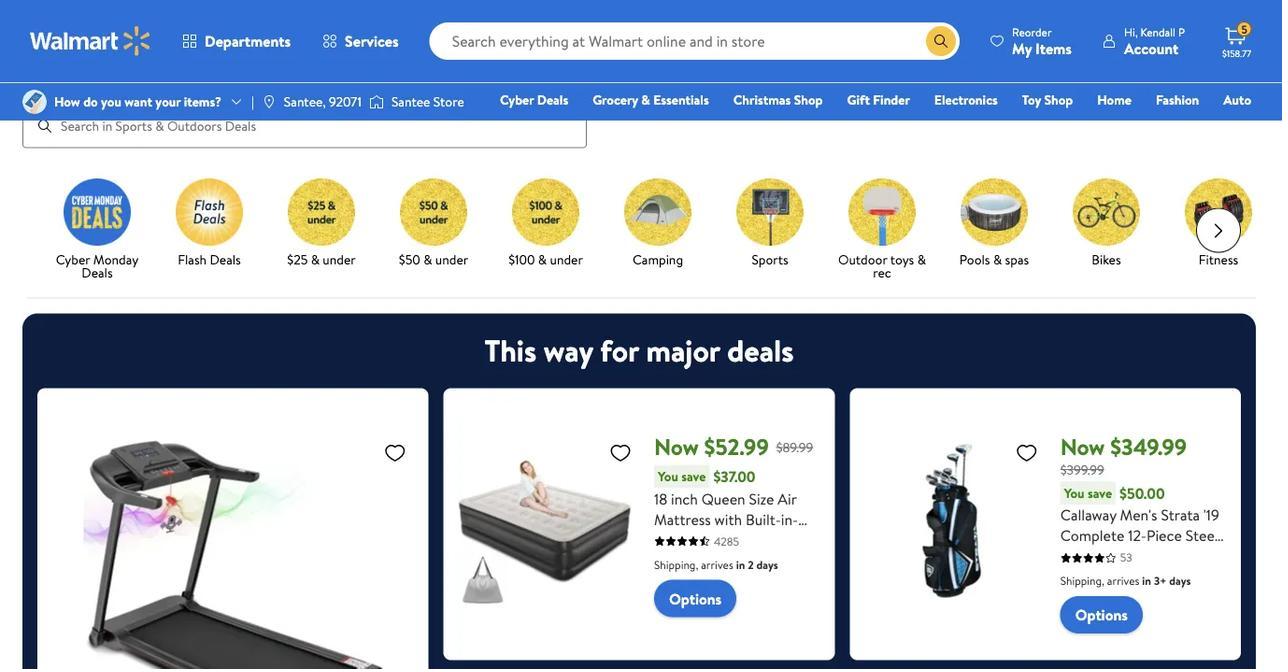 Task type: describe. For each thing, give the bounding box(es) containing it.
options link for save
[[654, 580, 737, 617]]

mattress
[[654, 509, 711, 530]]

shop for toy shop
[[1044, 91, 1073, 109]]

callaway
[[1060, 505, 1117, 525]]

sports link
[[722, 178, 819, 270]]

set
[[1126, 546, 1148, 566]]

bikes image
[[1073, 178, 1140, 245]]

p
[[1178, 24, 1185, 40]]

arrives for save
[[701, 557, 733, 573]]

santee
[[392, 92, 430, 111]]

Walmart Site-Wide search field
[[430, 22, 960, 60]]

departments button
[[166, 19, 307, 64]]

& for pools
[[993, 250, 1002, 268]]

days for $349.99
[[1169, 573, 1191, 589]]

$25 & under image
[[288, 178, 355, 245]]

you inside now $349.99 $399.99 you save $50.00 callaway men's strata '19 complete 12-piece steel golf club set with bag, left handed
[[1064, 484, 1085, 502]]

$52.99
[[704, 431, 769, 463]]

my
[[1012, 38, 1032, 58]]

shipping, for you
[[654, 557, 698, 573]]

sports for sports & outdoors deals
[[22, 66, 70, 89]]

outdoors
[[90, 66, 160, 89]]

camping
[[633, 250, 683, 268]]

santee store
[[392, 92, 464, 111]]

pools
[[960, 250, 990, 268]]

shipping, for now
[[1060, 573, 1105, 589]]

monday
[[93, 250, 139, 268]]

& for grocery
[[641, 91, 650, 109]]

items
[[1036, 38, 1072, 58]]

in for $349.99
[[1142, 573, 1151, 589]]

4285
[[714, 533, 739, 549]]

club
[[1093, 546, 1123, 566]]

reorder
[[1012, 24, 1052, 40]]

now for $52.99
[[654, 431, 699, 463]]

walmart image
[[30, 26, 151, 56]]

hi,
[[1124, 24, 1138, 40]]

flash
[[178, 250, 207, 268]]

$100 & under image
[[512, 178, 579, 245]]

inch
[[671, 488, 698, 509]]

size
[[749, 488, 774, 509]]

auto
[[1224, 91, 1251, 109]]

walmart+
[[1196, 117, 1251, 135]]

outdoor toys & rec
[[838, 250, 926, 281]]

outdoor
[[838, 250, 887, 268]]

bag,
[[1183, 546, 1211, 566]]

registry
[[1036, 117, 1084, 135]]

fitness
[[1199, 250, 1239, 268]]

add to favorites list, treadmill with folding electric treadmill bluetooth voice control exercise treadmill for home office speed range of 0.5-7.5 mph image
[[384, 441, 406, 464]]

now $349.99 $399.99 you save $50.00 callaway men's strata '19 complete 12-piece steel golf club set with bag, left handed
[[1060, 431, 1220, 587]]

home link
[[1089, 90, 1140, 110]]

& for sports
[[74, 66, 86, 89]]

account
[[1124, 38, 1179, 58]]

Search in Sports & Outdoors Deals search field
[[22, 103, 587, 148]]

cyber monday deals
[[56, 250, 139, 281]]

major
[[646, 330, 720, 372]]

add to favorites list, callaway men's strata '19 complete 12-piece steel golf club set with bag, left handed image
[[1016, 441, 1038, 464]]

under for $50 & under
[[435, 250, 468, 268]]

left
[[1060, 566, 1087, 587]]

flash deals
[[178, 250, 241, 268]]

deals inside cyber monday deals
[[82, 263, 113, 281]]

toys
[[890, 250, 914, 268]]

rec
[[873, 263, 891, 281]]

golf
[[1060, 546, 1089, 566]]

grocery & essentials link
[[584, 90, 717, 110]]

sports image
[[736, 178, 804, 245]]

gift finder
[[847, 91, 910, 109]]

handed
[[1090, 566, 1141, 587]]

deals inside search field
[[164, 66, 204, 89]]

92071
[[329, 92, 362, 111]]

arrives for $349.99
[[1107, 573, 1140, 589]]

shop for christmas shop
[[794, 91, 823, 109]]

search image
[[37, 118, 52, 133]]

 image for santee, 92071
[[262, 94, 276, 109]]

$100 & under
[[509, 250, 583, 268]]

12-
[[1128, 525, 1147, 546]]

save inside you save $37.00 18 inch queen size air mattress with built-in- pump, black
[[682, 467, 706, 486]]

save inside now $349.99 $399.99 you save $50.00 callaway men's strata '19 complete 12-piece steel golf club set with bag, left handed
[[1088, 484, 1112, 502]]

spas
[[1005, 250, 1029, 268]]

santee, 92071
[[284, 92, 362, 111]]

fashion
[[1156, 91, 1199, 109]]

$349.99
[[1110, 431, 1187, 463]]

& inside 'outdoor toys & rec'
[[917, 250, 926, 268]]

in for save
[[736, 557, 745, 573]]

deals
[[727, 330, 794, 372]]

add to favorites list, 18 inch queen size air mattress with built-in-pump, black image
[[609, 441, 632, 464]]

you
[[101, 92, 121, 111]]

cyber monday deals link
[[49, 178, 146, 283]]

way
[[544, 330, 593, 372]]

in-
[[781, 509, 798, 530]]

pools & spas link
[[946, 178, 1043, 270]]

hi, kendall p account
[[1124, 24, 1185, 58]]

piece
[[1147, 525, 1182, 546]]

$37.00
[[713, 466, 756, 487]]

toy shop
[[1022, 91, 1073, 109]]

$50 & under image
[[400, 178, 467, 245]]

5
[[1242, 21, 1248, 37]]

bikes
[[1092, 250, 1121, 268]]

cyber monday deals image
[[64, 178, 131, 245]]

items?
[[184, 92, 222, 111]]

sports for sports
[[752, 250, 788, 268]]

toy shop link
[[1014, 90, 1082, 110]]

Sports & Outdoors Deals search field
[[0, 66, 1282, 148]]

$158.77
[[1222, 47, 1252, 59]]

shipping, arrives in 2 days
[[654, 557, 778, 573]]

deals right flash
[[210, 250, 241, 268]]

men's
[[1120, 505, 1158, 525]]

cyber for cyber deals
[[500, 91, 534, 109]]



Task type: vqa. For each thing, say whether or not it's contained in the screenshot.
NOW $12.97 $19.97 OZARK TRAIL 400 LUMENS LE
no



Task type: locate. For each thing, give the bounding box(es) containing it.
flash deals image
[[176, 178, 243, 245]]

days inside now $349.99 group
[[1169, 573, 1191, 589]]

0 horizontal spatial save
[[682, 467, 706, 486]]

kendall
[[1141, 24, 1176, 40]]

electronics
[[934, 91, 998, 109]]

options link inside now $52.99 group
[[654, 580, 737, 617]]

walmart+ link
[[1187, 116, 1260, 136]]

cyber
[[500, 91, 534, 109], [56, 250, 90, 268]]

with up 4285
[[715, 509, 742, 530]]

options down handed on the bottom right of page
[[1075, 605, 1128, 625]]

1 horizontal spatial days
[[1169, 573, 1191, 589]]

'19
[[1204, 505, 1220, 525]]

you down "$399.99"
[[1064, 484, 1085, 502]]

shipping, inside now $52.99 group
[[654, 557, 698, 573]]

under for $100 & under
[[550, 250, 583, 268]]

registry link
[[1028, 116, 1092, 136]]

arrives down 53 at right
[[1107, 573, 1140, 589]]

now $349.99 group
[[865, 403, 1226, 645]]

cyber right store
[[500, 91, 534, 109]]

shipping,
[[654, 557, 698, 573], [1060, 573, 1105, 589]]

camping link
[[609, 178, 707, 270]]

in inside now $349.99 group
[[1142, 573, 1151, 589]]

in
[[736, 557, 745, 573], [1142, 573, 1151, 589]]

options for $349.99
[[1075, 605, 1128, 625]]

& left spas
[[993, 250, 1002, 268]]

1 shop from the left
[[794, 91, 823, 109]]

0 vertical spatial arrives
[[701, 557, 733, 573]]

now $52.99 group
[[459, 403, 820, 645]]

 image
[[369, 93, 384, 111], [262, 94, 276, 109]]

0 horizontal spatial days
[[757, 557, 778, 573]]

 image right 92071
[[369, 93, 384, 111]]

save up callaway
[[1088, 484, 1112, 502]]

in inside now $52.99 group
[[736, 557, 745, 573]]

shipping, down the pump,
[[654, 557, 698, 573]]

$50
[[399, 250, 420, 268]]

fitness image
[[1185, 178, 1252, 245]]

1 vertical spatial sports
[[752, 250, 788, 268]]

santee,
[[284, 92, 326, 111]]

debit
[[1139, 117, 1171, 135]]

camping image
[[624, 178, 692, 245]]

now inside group
[[654, 431, 699, 463]]

1 vertical spatial cyber
[[56, 250, 90, 268]]

53
[[1120, 550, 1132, 566]]

1 horizontal spatial under
[[435, 250, 468, 268]]

days right 3+
[[1169, 573, 1191, 589]]

$100 & under link
[[497, 178, 594, 270]]

reorder my items
[[1012, 24, 1072, 58]]

options link inside now $349.99 group
[[1060, 596, 1143, 634]]

deals down cyber monday deals image
[[82, 263, 113, 281]]

outdoor toys & rec image
[[849, 178, 916, 245]]

with up 3+
[[1151, 546, 1179, 566]]

& up do
[[74, 66, 86, 89]]

1 horizontal spatial save
[[1088, 484, 1112, 502]]

0 horizontal spatial  image
[[262, 94, 276, 109]]

now for $349.99
[[1060, 431, 1105, 463]]

$50 & under link
[[385, 178, 482, 270]]

pools & spas image
[[961, 178, 1028, 245]]

0 horizontal spatial options link
[[654, 580, 737, 617]]

18
[[654, 488, 667, 509]]

$25 & under link
[[273, 178, 370, 270]]

outdoor toys & rec link
[[834, 178, 931, 283]]

0 horizontal spatial now
[[654, 431, 699, 463]]

& right $50
[[424, 250, 432, 268]]

next slide for chipmodulewithimages list image
[[1196, 208, 1241, 253]]

0 horizontal spatial options
[[669, 588, 722, 609]]

1 vertical spatial shipping,
[[1060, 573, 1105, 589]]

now inside now $349.99 $399.99 you save $50.00 callaway men's strata '19 complete 12-piece steel golf club set with bag, left handed
[[1060, 431, 1105, 463]]

under right $50
[[435, 250, 468, 268]]

in left the 2
[[736, 557, 745, 573]]

1 horizontal spatial in
[[1142, 573, 1151, 589]]

departments
[[205, 31, 291, 51]]

cyber deals
[[500, 91, 568, 109]]

1 vertical spatial in
[[1142, 573, 1151, 589]]

0 horizontal spatial shop
[[794, 91, 823, 109]]

arrives
[[701, 557, 733, 573], [1107, 573, 1140, 589]]

do
[[83, 92, 98, 111]]

how
[[54, 92, 80, 111]]

& inside "link"
[[538, 250, 547, 268]]

options inside now $349.99 group
[[1075, 605, 1128, 625]]

shipping, down golf
[[1060, 573, 1105, 589]]

pools & spas
[[960, 250, 1029, 268]]

toy
[[1022, 91, 1041, 109]]

 image for santee store
[[369, 93, 384, 111]]

christmas shop link
[[725, 90, 831, 110]]

arrives down black at the right of the page
[[701, 557, 733, 573]]

save up inch
[[682, 467, 706, 486]]

$25 & under
[[287, 250, 356, 268]]

2 shop from the left
[[1044, 91, 1073, 109]]

options for save
[[669, 588, 722, 609]]

0 vertical spatial cyber
[[500, 91, 534, 109]]

steel
[[1186, 525, 1218, 546]]

3+
[[1154, 573, 1167, 589]]

sports & outdoors deals
[[22, 66, 204, 89]]

shop up registry link
[[1044, 91, 1073, 109]]

in left 3+
[[1142, 573, 1151, 589]]

services button
[[307, 19, 415, 64]]

0 horizontal spatial in
[[736, 557, 745, 573]]

deals left grocery
[[537, 91, 568, 109]]

2
[[748, 557, 754, 573]]

& right toys
[[917, 250, 926, 268]]

this way for major deals
[[485, 330, 794, 372]]

sports down sports image
[[752, 250, 788, 268]]

0 horizontal spatial shipping,
[[654, 557, 698, 573]]

& right grocery
[[641, 91, 650, 109]]

0 horizontal spatial under
[[323, 250, 356, 268]]

1 horizontal spatial  image
[[369, 93, 384, 111]]

cyber for cyber monday deals
[[56, 250, 90, 268]]

0 horizontal spatial with
[[715, 509, 742, 530]]

christmas shop
[[733, 91, 823, 109]]

christmas
[[733, 91, 791, 109]]

$399.99
[[1060, 460, 1104, 479]]

options link down handed on the bottom right of page
[[1060, 596, 1143, 634]]

with
[[715, 509, 742, 530], [1151, 546, 1179, 566]]

2 now from the left
[[1060, 431, 1105, 463]]

days right the 2
[[757, 557, 778, 573]]

days for save
[[757, 557, 778, 573]]

queen
[[702, 488, 746, 509]]

arrives inside now $349.99 group
[[1107, 573, 1140, 589]]

for
[[600, 330, 639, 372]]

0 vertical spatial with
[[715, 509, 742, 530]]

1 horizontal spatial arrives
[[1107, 573, 1140, 589]]

shop right christmas
[[794, 91, 823, 109]]

0 vertical spatial days
[[757, 557, 778, 573]]

1 now from the left
[[654, 431, 699, 463]]

& right $25
[[311, 250, 320, 268]]

air
[[778, 488, 797, 509]]

one
[[1108, 117, 1136, 135]]

services
[[345, 31, 399, 51]]

shipping, arrives in 3+ days
[[1060, 573, 1191, 589]]

Search search field
[[430, 22, 960, 60]]

options link down shipping, arrives in 2 days
[[654, 580, 737, 617]]

1 horizontal spatial sports
[[752, 250, 788, 268]]

& inside search field
[[74, 66, 86, 89]]

now right "add to favorites list, callaway men's strata '19 complete 12-piece steel golf club set with bag, left handed" icon
[[1060, 431, 1105, 463]]

grocery
[[593, 91, 638, 109]]

days inside now $52.99 group
[[757, 557, 778, 573]]

options down shipping, arrives in 2 days
[[669, 588, 722, 609]]

auto registry
[[1036, 91, 1251, 135]]

sports up how
[[22, 66, 70, 89]]

essentials
[[653, 91, 709, 109]]

flash deals link
[[161, 178, 258, 270]]

complete
[[1060, 525, 1125, 546]]

0 vertical spatial sports
[[22, 66, 70, 89]]

$25
[[287, 250, 308, 268]]

1 horizontal spatial cyber
[[500, 91, 534, 109]]

 image
[[22, 90, 47, 114]]

3 under from the left
[[550, 250, 583, 268]]

sort and filter section element
[[0, 0, 1282, 44]]

shipping, inside now $349.99 group
[[1060, 573, 1105, 589]]

0 vertical spatial in
[[736, 557, 745, 573]]

|
[[251, 92, 254, 111]]

cyber inside cyber monday deals
[[56, 250, 90, 268]]

2 horizontal spatial under
[[550, 250, 583, 268]]

$89.99
[[776, 438, 813, 456]]

1 vertical spatial arrives
[[1107, 573, 1140, 589]]

0 vertical spatial shipping,
[[654, 557, 698, 573]]

one debit
[[1108, 117, 1171, 135]]

arrives inside now $52.99 group
[[701, 557, 733, 573]]

& right $100
[[538, 250, 547, 268]]

shop
[[794, 91, 823, 109], [1044, 91, 1073, 109]]

with inside now $349.99 $399.99 you save $50.00 callaway men's strata '19 complete 12-piece steel golf club set with bag, left handed
[[1151, 546, 1179, 566]]

options inside now $52.99 group
[[669, 588, 722, 609]]

$50 & under
[[399, 250, 468, 268]]

1 horizontal spatial with
[[1151, 546, 1179, 566]]

under right $25
[[323, 250, 356, 268]]

& for $100
[[538, 250, 547, 268]]

under inside "link"
[[550, 250, 583, 268]]

1 under from the left
[[323, 250, 356, 268]]

black
[[699, 530, 733, 550]]

now up inch
[[654, 431, 699, 463]]

0 horizontal spatial sports
[[22, 66, 70, 89]]

one debit link
[[1100, 116, 1180, 136]]

you inside you save $37.00 18 inch queen size air mattress with built-in- pump, black
[[658, 467, 678, 486]]

1 horizontal spatial options link
[[1060, 596, 1143, 634]]

1 horizontal spatial now
[[1060, 431, 1105, 463]]

with inside you save $37.00 18 inch queen size air mattress with built-in- pump, black
[[715, 509, 742, 530]]

0 horizontal spatial cyber
[[56, 250, 90, 268]]

1 horizontal spatial shipping,
[[1060, 573, 1105, 589]]

under right $100
[[550, 250, 583, 268]]

search icon image
[[934, 34, 949, 49]]

0 horizontal spatial you
[[658, 467, 678, 486]]

1 vertical spatial with
[[1151, 546, 1179, 566]]

cyber deals link
[[492, 90, 577, 110]]

1 horizontal spatial shop
[[1044, 91, 1073, 109]]

cyber left monday
[[56, 250, 90, 268]]

want
[[125, 92, 152, 111]]

1 horizontal spatial options
[[1075, 605, 1128, 625]]

you
[[658, 467, 678, 486], [1064, 484, 1085, 502]]

& for $50
[[424, 250, 432, 268]]

auto link
[[1215, 90, 1260, 110]]

now
[[654, 431, 699, 463], [1060, 431, 1105, 463]]

under for $25 & under
[[323, 250, 356, 268]]

0 horizontal spatial arrives
[[701, 557, 733, 573]]

sports inside search field
[[22, 66, 70, 89]]

$100
[[509, 250, 535, 268]]

days
[[757, 557, 778, 573], [1169, 573, 1191, 589]]

& for $25
[[311, 250, 320, 268]]

1 vertical spatial days
[[1169, 573, 1191, 589]]

options link for $349.99
[[1060, 596, 1143, 634]]

 image right |
[[262, 94, 276, 109]]

deals up your
[[164, 66, 204, 89]]

finder
[[873, 91, 910, 109]]

you up 18 at the bottom
[[658, 467, 678, 486]]

fitness link
[[1170, 178, 1267, 270]]

1 horizontal spatial you
[[1064, 484, 1085, 502]]

2 under from the left
[[435, 250, 468, 268]]



